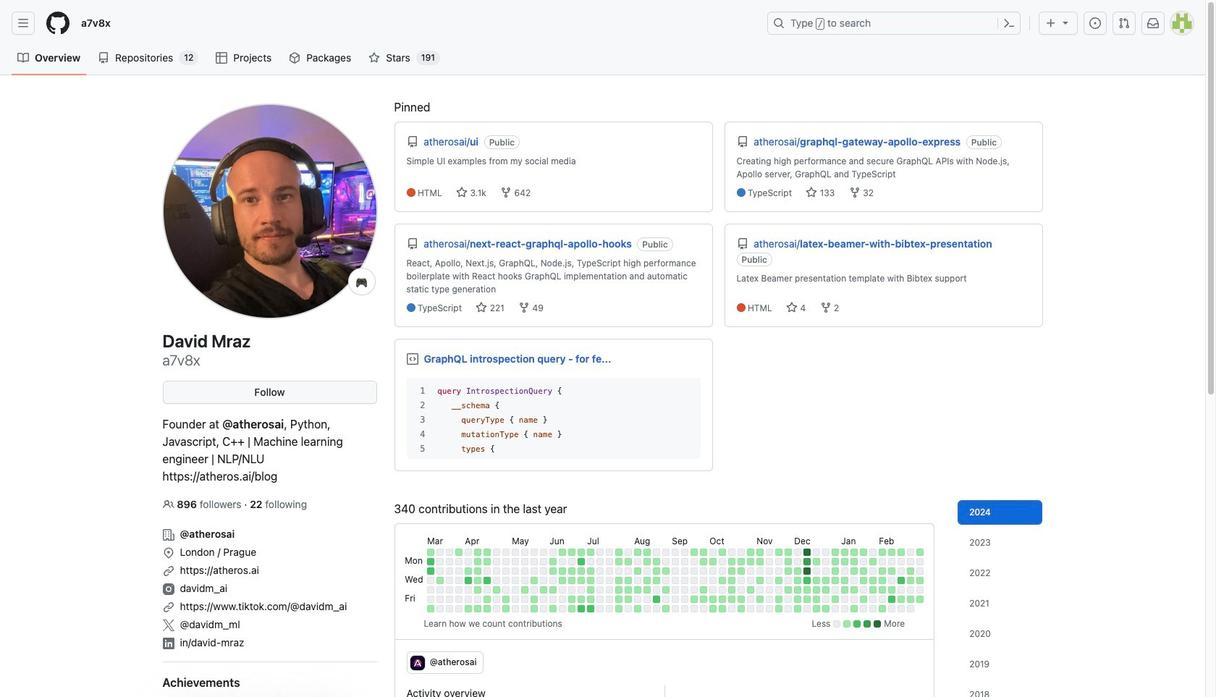 Task type: describe. For each thing, give the bounding box(es) containing it.
code square image
[[407, 353, 418, 365]]

plus image
[[1046, 17, 1057, 29]]

forks image for the middle stars icon
[[820, 302, 832, 314]]

2 horizontal spatial stars image
[[806, 187, 818, 198]]

home location: london / prague element
[[163, 542, 377, 560]]

command palette image
[[1004, 17, 1015, 29]]

star image
[[369, 52, 380, 64]]

forks image for stars image
[[501, 187, 512, 198]]

organization: @atherosai element
[[163, 524, 377, 542]]

people image
[[163, 499, 174, 511]]

view a7v8x's full-sized avatar image
[[163, 104, 377, 319]]

table image
[[216, 52, 228, 64]]

0 horizontal spatial stars image
[[476, 302, 488, 314]]

location image
[[163, 548, 174, 559]]

issue opened image
[[1090, 17, 1102, 29]]

0 horizontal spatial repo image
[[98, 52, 109, 64]]



Task type: vqa. For each thing, say whether or not it's contained in the screenshot.
package image
yes



Task type: locate. For each thing, give the bounding box(es) containing it.
git pull request image
[[1119, 17, 1131, 29]]

cell
[[428, 549, 435, 556], [437, 549, 444, 556], [446, 549, 454, 556], [456, 549, 463, 556], [465, 549, 472, 556], [475, 549, 482, 556], [484, 549, 491, 556], [493, 549, 501, 556], [503, 549, 510, 556], [512, 549, 520, 556], [522, 549, 529, 556], [531, 549, 538, 556], [541, 549, 548, 556], [550, 549, 557, 556], [559, 549, 567, 556], [569, 549, 576, 556], [578, 549, 585, 556], [588, 549, 595, 556], [597, 549, 604, 556], [606, 549, 614, 556], [616, 549, 623, 556], [625, 549, 633, 556], [635, 549, 642, 556], [644, 549, 651, 556], [654, 549, 661, 556], [663, 549, 670, 556], [672, 549, 680, 556], [682, 549, 689, 556], [691, 549, 698, 556], [701, 549, 708, 556], [710, 549, 717, 556], [719, 549, 727, 556], [729, 549, 736, 556], [738, 549, 746, 556], [748, 549, 755, 556], [757, 549, 764, 556], [767, 549, 774, 556], [776, 549, 783, 556], [785, 549, 793, 556], [795, 549, 802, 556], [804, 549, 811, 556], [814, 549, 821, 556], [823, 549, 830, 556], [832, 549, 840, 556], [842, 549, 849, 556], [851, 549, 858, 556], [861, 549, 868, 556], [870, 549, 877, 556], [879, 549, 887, 556], [889, 549, 896, 556], [898, 549, 906, 556], [908, 549, 915, 556], [917, 549, 924, 556], [428, 558, 435, 566], [437, 558, 444, 566], [446, 558, 454, 566], [456, 558, 463, 566], [465, 558, 472, 566], [475, 558, 482, 566], [484, 558, 491, 566], [493, 558, 501, 566], [503, 558, 510, 566], [512, 558, 520, 566], [522, 558, 529, 566], [531, 558, 538, 566], [541, 558, 548, 566], [550, 558, 557, 566], [559, 558, 567, 566], [569, 558, 576, 566], [578, 558, 585, 566], [588, 558, 595, 566], [597, 558, 604, 566], [606, 558, 614, 566], [616, 558, 623, 566], [625, 558, 633, 566], [635, 558, 642, 566], [644, 558, 651, 566], [654, 558, 661, 566], [663, 558, 670, 566], [672, 558, 680, 566], [682, 558, 689, 566], [691, 558, 698, 566], [701, 558, 708, 566], [710, 558, 717, 566], [719, 558, 727, 566], [729, 558, 736, 566], [738, 558, 746, 566], [748, 558, 755, 566], [757, 558, 764, 566], [767, 558, 774, 566], [776, 558, 783, 566], [785, 558, 793, 566], [795, 558, 802, 566], [804, 558, 811, 566], [814, 558, 821, 566], [823, 558, 830, 566], [832, 558, 840, 566], [842, 558, 849, 566], [851, 558, 858, 566], [861, 558, 868, 566], [870, 558, 877, 566], [879, 558, 887, 566], [889, 558, 896, 566], [898, 558, 906, 566], [908, 558, 915, 566], [917, 558, 924, 566], [428, 568, 435, 575], [437, 568, 444, 575], [446, 568, 454, 575], [456, 568, 463, 575], [465, 568, 472, 575], [475, 568, 482, 575], [484, 568, 491, 575], [493, 568, 501, 575], [503, 568, 510, 575], [512, 568, 520, 575], [522, 568, 529, 575], [531, 568, 538, 575], [541, 568, 548, 575], [550, 568, 557, 575], [559, 568, 567, 575], [569, 568, 576, 575], [578, 568, 585, 575], [588, 568, 595, 575], [597, 568, 604, 575], [606, 568, 614, 575], [616, 568, 623, 575], [625, 568, 633, 575], [635, 568, 642, 575], [644, 568, 651, 575], [654, 568, 661, 575], [663, 568, 670, 575], [672, 568, 680, 575], [682, 568, 689, 575], [691, 568, 698, 575], [701, 568, 708, 575], [710, 568, 717, 575], [719, 568, 727, 575], [729, 568, 736, 575], [738, 568, 746, 575], [748, 568, 755, 575], [757, 568, 764, 575], [767, 568, 774, 575], [776, 568, 783, 575], [785, 568, 793, 575], [795, 568, 802, 575], [804, 568, 811, 575], [814, 568, 821, 575], [823, 568, 830, 575], [832, 568, 840, 575], [842, 568, 849, 575], [851, 568, 858, 575], [861, 568, 868, 575], [870, 568, 877, 575], [879, 568, 887, 575], [889, 568, 896, 575], [898, 568, 906, 575], [908, 568, 915, 575], [917, 568, 924, 575], [428, 577, 435, 584], [437, 577, 444, 584], [446, 577, 454, 584], [456, 577, 463, 584], [465, 577, 472, 584], [475, 577, 482, 584], [484, 577, 491, 584], [493, 577, 501, 584], [503, 577, 510, 584], [512, 577, 520, 584], [522, 577, 529, 584], [531, 577, 538, 584], [541, 577, 548, 584], [550, 577, 557, 584], [559, 577, 567, 584], [569, 577, 576, 584], [578, 577, 585, 584], [588, 577, 595, 584], [597, 577, 604, 584], [606, 577, 614, 584], [616, 577, 623, 584], [625, 577, 633, 584], [635, 577, 642, 584], [644, 577, 651, 584], [654, 577, 661, 584], [663, 577, 670, 584], [672, 577, 680, 584], [682, 577, 689, 584], [691, 577, 698, 584], [701, 577, 708, 584], [710, 577, 717, 584], [719, 577, 727, 584], [729, 577, 736, 584], [738, 577, 746, 584], [748, 577, 755, 584], [757, 577, 764, 584], [767, 577, 774, 584], [776, 577, 783, 584], [785, 577, 793, 584], [795, 577, 802, 584], [804, 577, 811, 584], [814, 577, 821, 584], [823, 577, 830, 584], [832, 577, 840, 584], [842, 577, 849, 584], [851, 577, 858, 584], [861, 577, 868, 584], [870, 577, 877, 584], [879, 577, 887, 584], [889, 577, 896, 584], [898, 577, 906, 584], [908, 577, 915, 584], [917, 577, 924, 584], [428, 587, 435, 594], [437, 587, 444, 594], [446, 587, 454, 594], [456, 587, 463, 594], [465, 587, 472, 594], [475, 587, 482, 594], [484, 587, 491, 594], [493, 587, 501, 594], [503, 587, 510, 594], [512, 587, 520, 594], [522, 587, 529, 594], [531, 587, 538, 594], [541, 587, 548, 594], [550, 587, 557, 594], [559, 587, 567, 594], [569, 587, 576, 594], [578, 587, 585, 594], [588, 587, 595, 594], [597, 587, 604, 594], [606, 587, 614, 594], [616, 587, 623, 594], [625, 587, 633, 594], [635, 587, 642, 594], [644, 587, 651, 594], [654, 587, 661, 594], [663, 587, 670, 594], [672, 587, 680, 594], [682, 587, 689, 594], [691, 587, 698, 594], [701, 587, 708, 594], [710, 587, 717, 594], [719, 587, 727, 594], [729, 587, 736, 594], [738, 587, 746, 594], [748, 587, 755, 594], [757, 587, 764, 594], [767, 587, 774, 594], [776, 587, 783, 594], [785, 587, 793, 594], [795, 587, 802, 594], [804, 587, 811, 594], [814, 587, 821, 594], [823, 587, 830, 594], [832, 587, 840, 594], [842, 587, 849, 594], [851, 587, 858, 594], [861, 587, 868, 594], [870, 587, 877, 594], [879, 587, 887, 594], [889, 587, 896, 594], [898, 587, 906, 594], [908, 587, 915, 594], [917, 587, 924, 594], [428, 596, 435, 603], [437, 596, 444, 603], [446, 596, 454, 603], [456, 596, 463, 603], [465, 596, 472, 603], [475, 596, 482, 603], [484, 596, 491, 603], [493, 596, 501, 603], [503, 596, 510, 603], [512, 596, 520, 603], [522, 596, 529, 603], [531, 596, 538, 603], [541, 596, 548, 603], [550, 596, 557, 603], [559, 596, 567, 603], [569, 596, 576, 603], [578, 596, 585, 603], [588, 596, 595, 603], [597, 596, 604, 603], [606, 596, 614, 603], [616, 596, 623, 603], [625, 596, 633, 603], [635, 596, 642, 603], [644, 596, 651, 603], [654, 596, 661, 603], [663, 596, 670, 603], [672, 596, 680, 603], [682, 596, 689, 603], [691, 596, 698, 603], [701, 596, 708, 603], [710, 596, 717, 603], [719, 596, 727, 603], [729, 596, 736, 603], [738, 596, 746, 603], [748, 596, 755, 603], [757, 596, 764, 603], [767, 596, 774, 603], [776, 596, 783, 603], [785, 596, 793, 603], [795, 596, 802, 603], [804, 596, 811, 603], [814, 596, 821, 603], [823, 596, 830, 603], [832, 596, 840, 603], [842, 596, 849, 603], [851, 596, 858, 603], [861, 596, 868, 603], [870, 596, 877, 603], [879, 596, 887, 603], [889, 596, 896, 603], [898, 596, 906, 603], [908, 596, 915, 603], [917, 596, 924, 603], [428, 605, 435, 613], [437, 605, 444, 613], [446, 605, 454, 613], [456, 605, 463, 613], [465, 605, 472, 613], [475, 605, 482, 613], [484, 605, 491, 613], [493, 605, 501, 613], [503, 605, 510, 613], [512, 605, 520, 613], [522, 605, 529, 613], [531, 605, 538, 613], [541, 605, 548, 613], [550, 605, 557, 613], [559, 605, 567, 613], [569, 605, 576, 613], [578, 605, 585, 613], [588, 605, 595, 613], [597, 605, 604, 613], [606, 605, 614, 613], [616, 605, 623, 613], [625, 605, 633, 613], [635, 605, 642, 613], [644, 605, 651, 613], [654, 605, 661, 613], [663, 605, 670, 613], [672, 605, 680, 613], [682, 605, 689, 613], [691, 605, 698, 613], [701, 605, 708, 613], [710, 605, 717, 613], [719, 605, 727, 613], [729, 605, 736, 613], [738, 605, 746, 613], [748, 605, 755, 613], [757, 605, 764, 613], [767, 605, 774, 613], [776, 605, 783, 613], [785, 605, 793, 613], [795, 605, 802, 613], [804, 605, 811, 613], [814, 605, 821, 613], [823, 605, 830, 613], [832, 605, 840, 613], [842, 605, 849, 613], [851, 605, 858, 613], [861, 605, 868, 613], [870, 605, 877, 613], [879, 605, 887, 613], [889, 605, 896, 613], [898, 605, 906, 613], [908, 605, 915, 613]]

notifications image
[[1148, 17, 1160, 29]]

grid
[[403, 533, 927, 615]]

1 horizontal spatial stars image
[[787, 302, 798, 314]]

homepage image
[[46, 12, 70, 35]]

0 vertical spatial repo image
[[98, 52, 109, 64]]

Follow a7v8x submit
[[163, 381, 377, 404]]

forks image
[[501, 187, 512, 198], [849, 187, 861, 198], [519, 302, 530, 314], [820, 302, 832, 314]]

social account image
[[163, 602, 174, 613]]

stars image
[[806, 187, 818, 198], [476, 302, 488, 314], [787, 302, 798, 314]]

repo image
[[407, 136, 418, 148], [407, 238, 418, 250], [737, 238, 749, 250]]

triangle down image
[[1060, 17, 1072, 28]]

repo image
[[98, 52, 109, 64], [737, 136, 749, 148]]

stars image
[[456, 187, 468, 198]]

1 horizontal spatial repo image
[[737, 136, 749, 148]]

package image
[[289, 52, 301, 64]]

link image
[[163, 566, 174, 577]]

forks image for the left stars icon
[[519, 302, 530, 314]]

organization image
[[163, 529, 174, 541]]

book image
[[17, 52, 29, 64]]

1 vertical spatial repo image
[[737, 136, 749, 148]]

forks image for the right stars icon
[[849, 187, 861, 198]]



